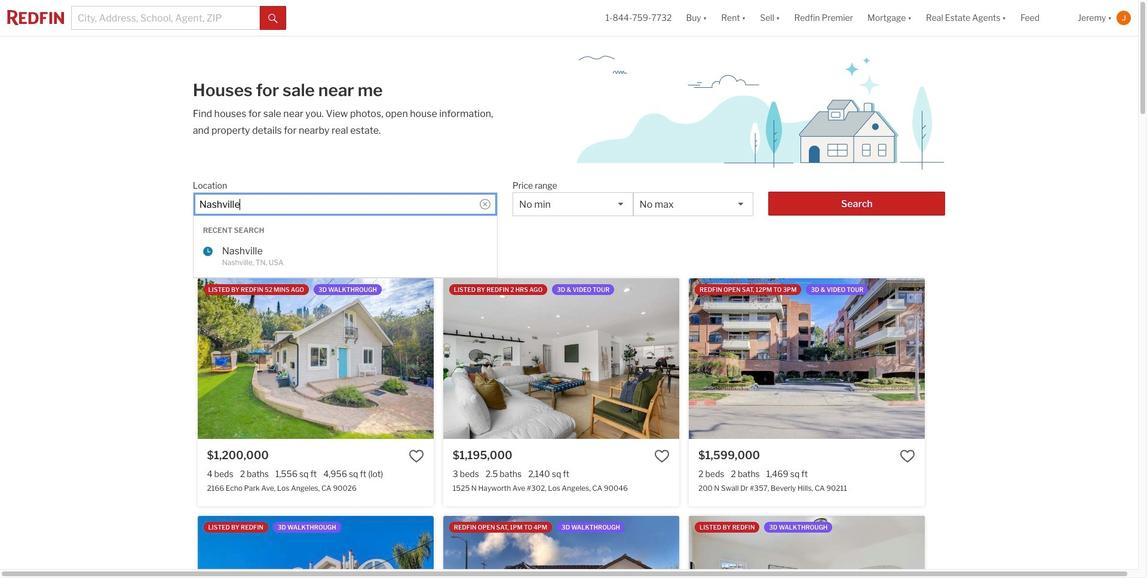 Task type: vqa. For each thing, say whether or not it's contained in the screenshot.
baths to the left
no



Task type: describe. For each thing, give the bounding box(es) containing it.
2 favorite button image from the left
[[900, 449, 916, 464]]

2 photo of 200 n swall dr #357, beverly hills, ca 90211 image from the left
[[925, 279, 1148, 439]]

1 favorite button image from the left
[[655, 449, 670, 464]]

City, Address, School, Agent, ZIP search field
[[71, 6, 260, 30]]

clear input button
[[480, 199, 491, 210]]

1 photo of 200 n swall dr #357, beverly hills, ca 90211 image from the left
[[689, 279, 925, 439]]

user photo image
[[1117, 11, 1132, 25]]

2 photo of 1600 w 80th st, los angeles, ca 90047 image from the left
[[679, 516, 916, 579]]

1 photo of 1600 w 80th st, los angeles, ca 90047 image from the left
[[443, 516, 680, 579]]

2 photo of 6233 s van ness ave, los angeles, ca 90047 image from the left
[[925, 516, 1148, 579]]

2 photo of 1525 n hayworth ave #302, los angeles, ca 90046 image from the left
[[679, 279, 916, 439]]

2 favorite button checkbox from the left
[[900, 449, 916, 464]]

2 photo of 2166 echo park ave, los angeles, ca 90026 image from the left
[[434, 279, 670, 439]]



Task type: locate. For each thing, give the bounding box(es) containing it.
2 photo of 4549 haskell ave #8, encino, ca 91436 image from the left
[[434, 516, 670, 579]]

1 photo of 4549 haskell ave #8, encino, ca 91436 image from the left
[[198, 516, 434, 579]]

photo of 1600 w 80th st, los angeles, ca 90047 image
[[443, 516, 680, 579], [679, 516, 916, 579]]

photo of 2166 echo park ave, los angeles, ca 90026 image
[[198, 279, 434, 439], [434, 279, 670, 439]]

1 horizontal spatial favorite button image
[[900, 449, 916, 464]]

favorite button image
[[655, 449, 670, 464], [900, 449, 916, 464]]

0 horizontal spatial favorite button checkbox
[[409, 449, 424, 464]]

favorite button checkbox
[[655, 449, 670, 464]]

1 favorite button checkbox from the left
[[409, 449, 424, 464]]

photo of 200 n swall dr #357, beverly hills, ca 90211 image
[[689, 279, 925, 439], [925, 279, 1148, 439]]

photo of 6233 s van ness ave, los angeles, ca 90047 image
[[689, 516, 925, 579], [925, 516, 1148, 579]]

1 photo of 6233 s van ness ave, los angeles, ca 90047 image from the left
[[689, 516, 925, 579]]

photo of 1525 n hayworth ave #302, los angeles, ca 90046 image
[[443, 279, 680, 439], [679, 279, 916, 439]]

photo of 4549 haskell ave #8, encino, ca 91436 image
[[198, 516, 434, 579], [434, 516, 670, 579]]

submit search image
[[268, 14, 278, 23]]

favorite button image
[[409, 449, 424, 464]]

City, Address, School, Agent, ZIP search field
[[193, 192, 498, 216]]

1 photo of 2166 echo park ave, los angeles, ca 90026 image from the left
[[198, 279, 434, 439]]

1 photo of 1525 n hayworth ave #302, los angeles, ca 90046 image from the left
[[443, 279, 680, 439]]

1 horizontal spatial favorite button checkbox
[[900, 449, 916, 464]]

0 horizontal spatial favorite button image
[[655, 449, 670, 464]]

favorite button checkbox
[[409, 449, 424, 464], [900, 449, 916, 464]]

search input image
[[480, 199, 491, 210]]



